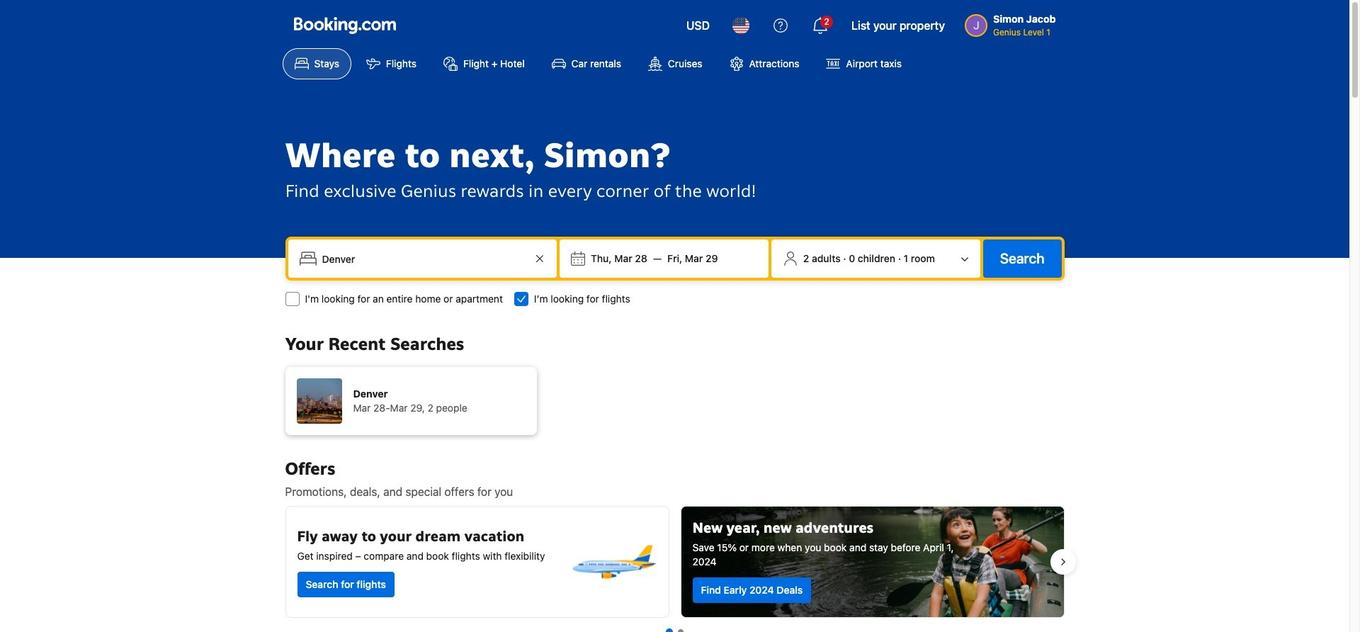 Task type: describe. For each thing, give the bounding box(es) containing it.
your account menu simon jacob genius level 1 element
[[965, 12, 1056, 39]]



Task type: vqa. For each thing, say whether or not it's contained in the screenshot.
Where are you going? FIELD
yes



Task type: locate. For each thing, give the bounding box(es) containing it.
region
[[274, 500, 1076, 624]]

Where are you going? field
[[316, 246, 532, 271]]

progress bar
[[667, 629, 684, 632]]

a young girl and woman kayak on a river image
[[682, 507, 1064, 617]]

booking.com image
[[294, 17, 396, 34]]

fly away to your dream vacation image
[[570, 518, 657, 606]]



